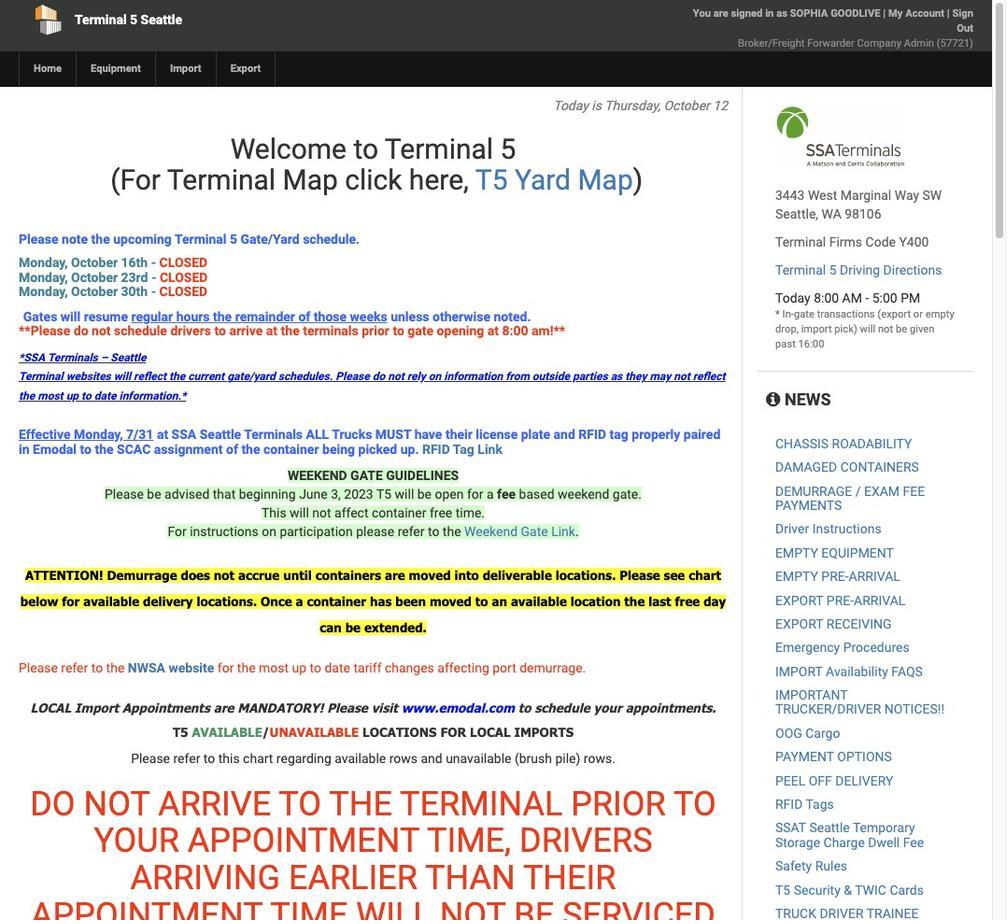 Task type: describe. For each thing, give the bounding box(es) containing it.
being
[[323, 442, 355, 457]]

seattle inside at ssa seattle terminals all trucks must have their license plate and rfid tag properly paired in emodal to the scac assignment of the container being picked up.
[[200, 427, 241, 442]]

2 export from the top
[[776, 617, 824, 632]]

0 horizontal spatial available
[[83, 595, 140, 610]]

2 reflect from the left
[[693, 371, 726, 384]]

1 vertical spatial up
[[292, 661, 307, 676]]

west
[[809, 188, 838, 203]]

1 horizontal spatial most
[[259, 661, 289, 676]]

october up resume
[[71, 284, 118, 299]]

damaged
[[776, 460, 838, 475]]

notices!!
[[885, 703, 945, 718]]

note
[[62, 232, 88, 247]]

2 map from the left
[[578, 164, 634, 196]]

1 vertical spatial arrival
[[855, 593, 906, 608]]

8:00 inside today                                                                                                                                                                                                                                                                                                                                                                                                                                                                                                                                                                                                                                                                                                           8:00 am - 5:00 pm * in-gate transactions (export or empty drop, import pick) will not be given past 16:00
[[814, 291, 840, 306]]

schedules.
[[278, 371, 333, 384]]

not inside today                                                                                                                                                                                                                                                                                                                                                                                                                                                                                                                                                                                                                                                                                                           8:00 am - 5:00 pm * in-gate transactions (export or empty drop, import pick) will not be given past 16:00
[[879, 323, 894, 336]]

terminal 5 seattle image
[[776, 106, 906, 167]]

please inside local import appointments are mandatory! please visit www.emodal.com to schedule your appointments. t5 available / unavailable locations for local imports
[[327, 701, 368, 716]]

1 vertical spatial chart
[[243, 751, 273, 766]]

equipment
[[91, 63, 141, 75]]

arrive
[[229, 323, 263, 338]]

empty pre-arrival link
[[776, 570, 901, 584]]

up.
[[401, 442, 419, 457]]

please refer to this chart regarding available rows and unavailable (brush pile) rows.
[[131, 751, 616, 766]]

- right 23rd
[[151, 270, 157, 285]]

to inside at ssa seattle terminals all trucks must have their license plate and rfid tag properly paired in emodal to the scac assignment of the container being picked up.
[[80, 442, 92, 457]]

weekend gate link link
[[465, 524, 576, 539]]

options
[[838, 750, 893, 765]]

please down below
[[19, 661, 58, 676]]

you are signed in as sophia goodlive | my account | sign out broker/freight forwarder company admin (57721)
[[694, 7, 974, 50]]

been
[[396, 595, 426, 610]]

1 horizontal spatial at
[[266, 323, 278, 338]]

security
[[794, 883, 841, 898]]

must
[[376, 427, 412, 442]]

link inside weekend gate guidelines please be advised that beginning june 3, 2023 t5 will be open for a fee based weekend gate. this will not affect container free time. for instructions on participation please refer to the weekend gate link .
[[552, 524, 576, 539]]

are inside attention! demurrage does not accrue until containers are moved into deliverable locations. please see chart below for available delivery locations. once a container has been moved to an available location the last free day can be extended.
[[385, 568, 406, 583]]

will inside *ssa terminals – seattle terminal websites will reflect the current gate/yard schedules. please do not rely on information from outside parties as they may not reflect the most up to date information.*
[[114, 371, 131, 384]]

import availability faqs link
[[776, 664, 924, 679]]

not left the rely
[[388, 371, 405, 384]]

seattle inside chassis roadability damaged containers demurrage / exam fee payments driver instructions empty equipment empty pre-arrival export pre-arrival export receiving emergency procedures import availability faqs important trucker/driver notices!! oog cargo payment options peel off delivery rfid tags ssat seattle temporary storage charge dwell fee safety rules t5 security & twic cards
[[810, 821, 851, 836]]

code
[[866, 235, 897, 250]]

have
[[415, 427, 443, 442]]

5:00
[[873, 291, 898, 306]]

please inside *ssa terminals – seattle terminal websites will reflect the current gate/yard schedules. please do not rely on information from outside parties as they may not reflect the most up to date information.*
[[336, 371, 370, 384]]

extended.
[[365, 621, 427, 636]]

schedule inside gates will resume regular hours the remainder of those weeks unless otherwise noted. **please do not schedule drivers to arrive at the terminals prior to gate opening at 8:00 am!**
[[114, 323, 167, 338]]

unavailable
[[446, 751, 512, 766]]

all
[[306, 427, 329, 442]]

0 vertical spatial not
[[84, 785, 150, 824]]

0 horizontal spatial link
[[478, 442, 503, 457]]

are inside local import appointments are mandatory! please visit www.emodal.com to schedule your appointments. t5 available / unavailable locations for local imports
[[214, 701, 234, 716]]

0 vertical spatial locations.
[[556, 568, 616, 583]]

for inside weekend gate guidelines please be advised that beginning june 3, 2023 t5 will be open for a fee based weekend gate. this will not affect container free time. for instructions on participation please refer to the weekend gate link .
[[467, 487, 484, 502]]

will down guidelines
[[395, 487, 414, 502]]

to down can
[[310, 661, 322, 676]]

they
[[626, 371, 647, 384]]

scac
[[117, 442, 151, 457]]

- right 16th
[[151, 256, 156, 271]]

advised
[[165, 487, 210, 502]]

container inside at ssa seattle terminals all trucks must have their license plate and rfid tag properly paired in emodal to the scac assignment of the container being picked up.
[[264, 442, 319, 457]]

y400
[[900, 235, 930, 250]]

7/31
[[126, 427, 154, 442]]

as inside the you are signed in as sophia goodlive | my account | sign out broker/freight forwarder company admin (57721)
[[777, 7, 788, 20]]

information
[[444, 371, 503, 384]]

please
[[356, 524, 395, 539]]

arrive
[[158, 785, 271, 824]]

rows.
[[584, 751, 616, 766]]

time,
[[427, 822, 512, 861]]

schedule.
[[303, 232, 360, 247]]

1 horizontal spatial available
[[335, 751, 386, 766]]

t5 inside weekend gate guidelines please be advised that beginning june 3, 2023 t5 will be open for a fee based weekend gate. this will not affect container free time. for instructions on participation please refer to the weekend gate link .
[[377, 487, 392, 502]]

please down appointments
[[131, 751, 170, 766]]

my account link
[[889, 7, 945, 20]]

chassis roadability damaged containers demurrage / exam fee payments driver instructions empty equipment empty pre-arrival export pre-arrival export receiving emergency procedures import availability faqs important trucker/driver notices!! oog cargo payment options peel off delivery rfid tags ssat seattle temporary storage charge dwell fee safety rules t5 security & twic cards
[[776, 436, 945, 898]]

0 vertical spatial pre-
[[822, 570, 850, 584]]

attention!
[[25, 568, 103, 583]]

container inside weekend gate guidelines please be advised that beginning june 3, 2023 t5 will be open for a fee based weekend gate. this will not affect container free time. for instructions on participation please refer to the weekend gate link .
[[372, 506, 427, 521]]

3,
[[331, 487, 341, 502]]

import inside local import appointments are mandatory! please visit www.emodal.com to schedule your appointments. t5 available / unavailable locations for local imports
[[75, 701, 119, 716]]

in inside at ssa seattle terminals all trucks must have their license plate and rfid tag properly paired in emodal to the scac assignment of the container being picked up.
[[19, 442, 30, 457]]

the right hours
[[213, 309, 232, 324]]

the left current
[[169, 371, 185, 384]]

to left this
[[204, 751, 215, 766]]

date inside *ssa terminals – seattle terminal websites will reflect the current gate/yard schedules. please do not rely on information from outside parties as they may not reflect the most up to date information.*
[[94, 390, 116, 403]]

nwsa website link
[[128, 661, 214, 676]]

please inside weekend gate guidelines please be advised that beginning june 3, 2023 t5 will be open for a fee based weekend gate. this will not affect container free time. for instructions on participation please refer to the weekend gate link .
[[105, 487, 144, 502]]

)
[[634, 164, 643, 196]]

(57721)
[[938, 37, 974, 50]]

1 empty from the top
[[776, 546, 819, 561]]

to right prior
[[393, 323, 405, 338]]

is
[[592, 98, 602, 113]]

gate.
[[613, 487, 642, 502]]

not right may
[[674, 371, 691, 384]]

www.emodal.com link
[[402, 701, 515, 716]]

free inside weekend gate guidelines please be advised that beginning june 3, 2023 t5 will be open for a fee based weekend gate. this will not affect container free time. for instructions on participation please refer to the weekend gate link .
[[430, 506, 453, 521]]

on inside weekend gate guidelines please be advised that beginning june 3, 2023 t5 will be open for a fee based weekend gate. this will not affect container free time. for instructions on participation please refer to the weekend gate link .
[[262, 524, 277, 539]]

terminal firms code y400
[[776, 235, 930, 250]]

wa
[[822, 207, 842, 222]]

welcome to terminal 5 (for terminal map click here, t5 yard map )
[[104, 133, 643, 196]]

schedule inside local import appointments are mandatory! please visit www.emodal.com to schedule your appointments. t5 available / unavailable locations for local imports
[[535, 701, 591, 716]]

of inside at ssa seattle terminals all trucks must have their license plate and rfid tag properly paired in emodal to the scac assignment of the container being picked up.
[[226, 442, 238, 457]]

regular
[[131, 309, 173, 324]]

chart inside attention! demurrage does not accrue until containers are moved into deliverable locations. please see chart below for available delivery locations. once a container has been moved to an available location the last free day can be extended.
[[689, 568, 722, 583]]

the left scac
[[95, 442, 114, 457]]

twic
[[856, 883, 887, 898]]

click
[[345, 164, 402, 196]]

to inside weekend gate guidelines please be advised that beginning june 3, 2023 t5 will be open for a fee based weekend gate. this will not affect container free time. for instructions on participation please refer to the weekend gate link .
[[428, 524, 440, 539]]

refer for please refer to this chart regarding available rows and unavailable (brush pile) rows.
[[173, 751, 200, 766]]

your
[[94, 822, 179, 861]]

1 horizontal spatial for
[[218, 661, 234, 676]]

terminal 5 seattle
[[75, 12, 182, 27]]

to inside 'welcome to terminal 5 (for terminal map click here, t5 yard map )'
[[354, 133, 379, 165]]

admin
[[905, 37, 935, 50]]

terminals inside *ssa terminals – seattle terminal websites will reflect the current gate/yard schedules. please do not rely on information from outside parties as they may not reflect the most up to date information.*
[[48, 352, 98, 365]]

1 map from the left
[[283, 164, 338, 196]]

yard
[[515, 164, 571, 196]]

prior
[[571, 785, 666, 824]]

the up beginning
[[242, 442, 260, 457]]

that
[[213, 487, 236, 502]]

or
[[914, 309, 924, 321]]

october down note
[[71, 256, 118, 271]]

1 horizontal spatial date
[[325, 661, 351, 676]]

fee
[[497, 487, 516, 502]]

a inside attention! demurrage does not accrue until containers are moved into deliverable locations. please see chart below for available delivery locations. once a container has been moved to an available location the last free day can be extended.
[[296, 595, 303, 610]]

2 closed from the top
[[160, 270, 208, 285]]

2 empty from the top
[[776, 570, 819, 584]]

to left arrive in the left top of the page
[[215, 323, 226, 338]]

free inside attention! demurrage does not accrue until containers are moved into deliverable locations. please see chart below for available delivery locations. once a container has been moved to an available location the last free day can be extended.
[[676, 595, 700, 610]]

0 horizontal spatial and
[[421, 751, 443, 766]]

rfid tag link link
[[423, 442, 506, 457]]

1 vertical spatial pre-
[[827, 593, 855, 608]]

once
[[261, 595, 292, 610]]

0 horizontal spatial rfid
[[423, 442, 450, 457]]

will inside today                                                                                                                                                                                                                                                                                                                                                                                                                                                                                                                                                                                                                                                                                                           8:00 am - 5:00 pm * in-gate transactions (export or empty drop, import pick) will not be given past 16:00
[[861, 323, 876, 336]]

effective
[[19, 427, 71, 442]]

do inside *ssa terminals – seattle terminal websites will reflect the current gate/yard schedules. please do not rely on information from outside parties as they may not reflect the most up to date information.*
[[373, 371, 385, 384]]

be inside today                                                                                                                                                                                                                                                                                                                                                                                                                                                                                                                                                                                                                                                                                                           8:00 am - 5:00 pm * in-gate transactions (export or empty drop, import pick) will not be given past 16:00
[[896, 323, 908, 336]]

import
[[776, 664, 823, 679]]

demurrage
[[776, 484, 853, 499]]

to left nwsa
[[91, 661, 103, 676]]

to inside local import appointments are mandatory! please visit www.emodal.com to schedule your appointments. t5 available / unavailable locations for local imports
[[519, 701, 532, 716]]

- right 30th on the left top
[[151, 284, 156, 299]]

the inside weekend gate guidelines please be advised that beginning june 3, 2023 t5 will be open for a fee based weekend gate. this will not affect container free time. for instructions on participation please refer to the weekend gate link .
[[443, 524, 461, 539]]

/ inside chassis roadability damaged containers demurrage / exam fee payments driver instructions empty equipment empty pre-arrival export pre-arrival export receiving emergency procedures import availability faqs important trucker/driver notices!! oog cargo payment options peel off delivery rfid tags ssat seattle temporary storage charge dwell fee safety rules t5 security & twic cards
[[856, 484, 862, 499]]

2023
[[344, 487, 374, 502]]

be down guidelines
[[418, 487, 432, 502]]

ssa
[[172, 427, 197, 442]]

forwarder
[[808, 37, 855, 50]]

container inside attention! demurrage does not accrue until containers are moved into deliverable locations. please see chart below for available delivery locations. once a container has been moved to an available location the last free day can be extended.
[[307, 595, 367, 610]]

imports
[[515, 725, 574, 740]]

out
[[958, 22, 974, 35]]

up inside *ssa terminals – seattle terminal websites will reflect the current gate/yard schedules. please do not rely on information from outside parties as they may not reflect the most up to date information.*
[[66, 390, 79, 403]]

peel
[[776, 774, 806, 789]]

0 vertical spatial moved
[[409, 568, 451, 583]]

the left nwsa
[[106, 661, 125, 676]]

16th
[[121, 256, 148, 271]]

drivers
[[171, 323, 211, 338]]

way
[[895, 188, 920, 203]]

in inside the you are signed in as sophia goodlive | my account | sign out broker/freight forwarder company admin (57721)
[[766, 7, 774, 20]]

please note the upcoming terminal 5 gate/yard schedule. monday, october 16th - closed monday, october 23rd - closed monday, october 30th - closed
[[19, 232, 360, 299]]

empty
[[926, 309, 955, 321]]

tags
[[806, 798, 835, 813]]

export receiving link
[[776, 617, 892, 632]]

drop,
[[776, 323, 799, 336]]

may
[[650, 371, 671, 384]]

containers
[[841, 460, 920, 475]]

the
[[329, 785, 393, 824]]

2 horizontal spatial at
[[488, 323, 499, 338]]

terminal inside please note the upcoming terminal 5 gate/yard schedule. monday, october 16th - closed monday, october 23rd - closed monday, october 30th - closed
[[175, 232, 227, 247]]

terminals inside at ssa seattle terminals all trucks must have their license plate and rfid tag properly paired in emodal to the scac assignment of the container being picked up.
[[244, 427, 303, 442]]

ssat seattle temporary storage charge dwell fee link
[[776, 821, 925, 851]]

payment options link
[[776, 750, 893, 765]]

be inside attention! demurrage does not accrue until containers are moved into deliverable locations. please see chart below for available delivery locations. once a container has been moved to an available location the last free day can be extended.
[[346, 621, 361, 636]]

gate inside gates will resume regular hours the remainder of those weeks unless otherwise noted. **please do not schedule drivers to arrive at the terminals prior to gate opening at 8:00 am!**
[[408, 323, 434, 338]]

given
[[911, 323, 935, 336]]

for inside attention! demurrage does not accrue until containers are moved into deliverable locations. please see chart below for available delivery locations. once a container has been moved to an available location the last free day can be extended.
[[62, 595, 80, 610]]

0 vertical spatial appointment
[[188, 822, 419, 861]]

0 vertical spatial arrival
[[849, 570, 901, 584]]

nwsa
[[128, 661, 165, 676]]

gates will resume regular hours the remainder of those weeks unless otherwise noted. **please do not schedule drivers to arrive at the terminals prior to gate opening at 8:00 am!**
[[19, 309, 566, 338]]



Task type: vqa. For each thing, say whether or not it's contained in the screenshot.
℠
no



Task type: locate. For each thing, give the bounding box(es) containing it.
rfid right up.
[[423, 442, 450, 457]]

today for today is thursday, october 12
[[554, 98, 589, 113]]

1 vertical spatial /
[[263, 725, 270, 740]]

in
[[766, 7, 774, 20], [19, 442, 30, 457]]

0 horizontal spatial chart
[[243, 751, 273, 766]]

1 horizontal spatial chart
[[689, 568, 722, 583]]

please left note
[[19, 232, 59, 247]]

seattle inside *ssa terminals – seattle terminal websites will reflect the current gate/yard schedules. please do not rely on information from outside parties as they may not reflect the most up to date information.*
[[111, 352, 146, 365]]

0 vertical spatial local
[[30, 701, 71, 716]]

2 vertical spatial container
[[307, 595, 367, 610]]

moved down into
[[430, 595, 472, 610]]

1 horizontal spatial of
[[299, 309, 311, 324]]

1 vertical spatial schedule
[[535, 701, 591, 716]]

1 vertical spatial on
[[262, 524, 277, 539]]

am!**
[[532, 323, 566, 338]]

rows
[[390, 751, 418, 766]]

1 horizontal spatial free
[[676, 595, 700, 610]]

2 vertical spatial for
[[218, 661, 234, 676]]

1 horizontal spatial |
[[948, 7, 951, 20]]

current
[[188, 371, 225, 384]]

tariff
[[354, 661, 382, 676]]

off
[[809, 774, 833, 789]]

0 horizontal spatial to
[[279, 785, 322, 824]]

1 vertical spatial a
[[296, 595, 303, 610]]

signed
[[732, 7, 763, 20]]

schedule down 30th on the left top
[[114, 323, 167, 338]]

to right the welcome
[[354, 133, 379, 165]]

temporary
[[853, 821, 916, 836]]

not inside attention! demurrage does not accrue until containers are moved into deliverable locations. please see chart below for available delivery locations. once a container has been moved to an available location the last free day can be extended.
[[214, 568, 235, 583]]

0 vertical spatial terminals
[[48, 352, 98, 365]]

local import appointments are mandatory! please visit www.emodal.com to schedule your appointments. t5 available / unavailable locations for local imports
[[30, 701, 717, 740]]

0 horizontal spatial |
[[884, 7, 886, 20]]

terminal
[[75, 12, 127, 27], [385, 133, 494, 165], [167, 164, 276, 196], [175, 232, 227, 247], [776, 235, 827, 250], [776, 263, 827, 278], [19, 371, 63, 384]]

1 vertical spatial local
[[470, 725, 511, 740]]

not
[[92, 323, 111, 338], [879, 323, 894, 336], [388, 371, 405, 384], [674, 371, 691, 384], [313, 506, 331, 521], [214, 568, 235, 583]]

0 horizontal spatial reflect
[[134, 371, 166, 384]]

0 vertical spatial empty
[[776, 546, 819, 561]]

and right the rows
[[421, 751, 443, 766]]

please
[[19, 232, 59, 247], [336, 371, 370, 384], [105, 487, 144, 502], [620, 568, 661, 583], [19, 661, 58, 676], [327, 701, 368, 716], [131, 751, 170, 766]]

0 horizontal spatial locations.
[[197, 595, 257, 610]]

a left fee
[[487, 487, 494, 502]]

regarding
[[277, 751, 332, 766]]

1 vertical spatial empty
[[776, 570, 819, 584]]

5 left gate/yard
[[230, 232, 238, 247]]

empty down the driver
[[776, 546, 819, 561]]

1 export from the top
[[776, 593, 824, 608]]

emodal
[[33, 442, 77, 457]]

broker/freight
[[739, 37, 805, 50]]

noted.
[[494, 309, 532, 324]]

to right the emodal
[[80, 442, 92, 457]]

t5 down appointments
[[173, 725, 188, 740]]

mandatory!
[[238, 701, 324, 716]]

- inside today                                                                                                                                                                                                                                                                                                                                                                                                                                                                                                                                                                                                                                                                                                           8:00 am - 5:00 pm * in-gate transactions (export or empty drop, import pick) will not be given past 16:00
[[866, 291, 870, 306]]

0 vertical spatial 8:00
[[814, 291, 840, 306]]

be down (export
[[896, 323, 908, 336]]

1 horizontal spatial link
[[552, 524, 576, 539]]

0 vertical spatial link
[[478, 442, 503, 457]]

0 horizontal spatial not
[[84, 785, 150, 824]]

*
[[776, 309, 781, 321]]

not
[[84, 785, 150, 824], [440, 896, 506, 921]]

import link
[[155, 51, 216, 87]]

at
[[266, 323, 278, 338], [488, 323, 499, 338], [157, 427, 168, 442]]

0 horizontal spatial map
[[283, 164, 338, 196]]

today up in-
[[776, 291, 811, 306]]

are inside the you are signed in as sophia goodlive | my account | sign out broker/freight forwarder company admin (57721)
[[714, 7, 729, 20]]

location
[[571, 595, 621, 610]]

gate inside today                                                                                                                                                                                                                                                                                                                                                                                                                                                                                                                                                                                                                                                                                                           8:00 am - 5:00 pm * in-gate transactions (export or empty drop, import pick) will not be given past 16:00
[[795, 309, 815, 321]]

time
[[270, 896, 348, 921]]

properly
[[632, 427, 681, 442]]

1 horizontal spatial map
[[578, 164, 634, 196]]

has
[[370, 595, 392, 610]]

0 vertical spatial chart
[[689, 568, 722, 583]]

drivers
[[520, 822, 653, 861]]

changes
[[385, 661, 435, 676]]

0 vertical spatial today
[[554, 98, 589, 113]]

to inside *ssa terminals – seattle terminal websites will reflect the current gate/yard schedules. please do not rely on information from outside parties as they may not reflect the most up to date information.*
[[81, 390, 91, 403]]

payment
[[776, 750, 835, 765]]

0 vertical spatial of
[[299, 309, 311, 324]]

12
[[714, 98, 728, 113]]

for down attention!
[[62, 595, 80, 610]]

rfid down peel
[[776, 798, 803, 813]]

1 vertical spatial for
[[62, 595, 80, 610]]

this
[[219, 751, 240, 766]]

1 vertical spatial terminals
[[244, 427, 303, 442]]

seattle up import link
[[141, 12, 182, 27]]

t5 inside 'welcome to terminal 5 (for terminal map click here, t5 yard map )'
[[476, 164, 508, 196]]

import down terminal 5 seattle link on the left top of the page
[[170, 63, 202, 75]]

the left terminals
[[281, 323, 300, 338]]

trucks
[[332, 427, 372, 442]]

rfid tag link
[[423, 442, 506, 457]]

1 vertical spatial import
[[75, 701, 119, 716]]

rfid inside at ssa seattle terminals all trucks must have their license plate and rfid tag properly paired in emodal to the scac assignment of the container being picked up.
[[579, 427, 607, 442]]

0 vertical spatial do
[[74, 323, 88, 338]]

not left be
[[440, 896, 506, 921]]

and inside at ssa seattle terminals all trucks must have their license plate and rfid tag properly paired in emodal to the scac assignment of the container being picked up.
[[554, 427, 576, 442]]

terminal 5 seattle link
[[19, 0, 400, 39]]

0 vertical spatial a
[[487, 487, 494, 502]]

gate up import
[[795, 309, 815, 321]]

procedures
[[844, 641, 910, 656]]

be right can
[[346, 621, 361, 636]]

0 horizontal spatial do
[[74, 323, 88, 338]]

your
[[594, 701, 622, 716]]

please down scac
[[105, 487, 144, 502]]

for right website
[[218, 661, 234, 676]]

the down time.
[[443, 524, 461, 539]]

chart up day
[[689, 568, 722, 583]]

last
[[649, 595, 672, 610]]

0 horizontal spatial of
[[226, 442, 238, 457]]

info circle image
[[767, 392, 781, 409]]

import
[[802, 323, 833, 336]]

those
[[314, 309, 347, 324]]

for up time.
[[467, 487, 484, 502]]

terminal inside *ssa terminals – seattle terminal websites will reflect the current gate/yard schedules. please do not rely on information from outside parties as they may not reflect the most up to date information.*
[[19, 371, 63, 384]]

peel off delivery link
[[776, 774, 894, 789]]

for
[[467, 487, 484, 502], [62, 595, 80, 610], [218, 661, 234, 676]]

/ inside local import appointments are mandatory! please visit www.emodal.com to schedule your appointments. t5 available / unavailable locations for local imports
[[263, 725, 270, 740]]

3 closed from the top
[[159, 284, 208, 299]]

at inside at ssa seattle terminals all trucks must have their license plate and rfid tag properly paired in emodal to the scac assignment of the container being picked up.
[[157, 427, 168, 442]]

do
[[74, 323, 88, 338], [373, 371, 385, 384]]

of inside gates will resume regular hours the remainder of those weeks unless otherwise noted. **please do not schedule drivers to arrive at the terminals prior to gate opening at 8:00 am!**
[[299, 309, 311, 324]]

storage
[[776, 836, 821, 851]]

most up mandatory!
[[259, 661, 289, 676]]

today inside today                                                                                                                                                                                                                                                                                                                                                                                                                                                                                                                                                                                                                                                                                                           8:00 am - 5:00 pm * in-gate transactions (export or empty drop, import pick) will not be given past 16:00
[[776, 291, 811, 306]]

1 horizontal spatial and
[[554, 427, 576, 442]]

not inside gates will resume regular hours the remainder of those weeks unless otherwise noted. **please do not schedule drivers to arrive at the terminals prior to gate opening at 8:00 am!**
[[92, 323, 111, 338]]

export up export receiving link
[[776, 593, 824, 608]]

date left tariff
[[325, 661, 351, 676]]

1 vertical spatial moved
[[430, 595, 472, 610]]

do right **please
[[74, 323, 88, 338]]

0 horizontal spatial schedule
[[114, 323, 167, 338]]

the inside please note the upcoming terminal 5 gate/yard schedule. monday, october 16th - closed monday, october 23rd - closed monday, october 30th - closed
[[91, 232, 110, 247]]

5 up equipment
[[130, 12, 138, 27]]

link right tag
[[478, 442, 503, 457]]

2 vertical spatial refer
[[173, 751, 200, 766]]

the
[[91, 232, 110, 247], [213, 309, 232, 324], [281, 323, 300, 338], [169, 371, 185, 384], [19, 390, 35, 403], [95, 442, 114, 457], [242, 442, 260, 457], [443, 524, 461, 539], [625, 595, 645, 610], [106, 661, 125, 676], [237, 661, 256, 676]]

5 inside 'welcome to terminal 5 (for terminal map click here, t5 yard map )'
[[501, 133, 516, 165]]

1 closed from the top
[[159, 256, 208, 271]]

gate left "opening"
[[408, 323, 434, 338]]

effective monday, 7/31
[[19, 427, 154, 442]]

1 vertical spatial not
[[440, 896, 506, 921]]

1 horizontal spatial up
[[292, 661, 307, 676]]

0 vertical spatial /
[[856, 484, 862, 499]]

1 vertical spatial appointment
[[31, 896, 263, 921]]

*ssa
[[19, 352, 45, 365]]

1 vertical spatial 8:00
[[503, 323, 529, 338]]

16:00
[[799, 338, 825, 351]]

5 inside terminal 5 seattle link
[[130, 12, 138, 27]]

| left "sign" in the top of the page
[[948, 7, 951, 20]]

1 vertical spatial are
[[385, 568, 406, 583]]

export up emergency
[[776, 617, 824, 632]]

june
[[299, 487, 328, 502]]

.
[[576, 524, 579, 539]]

at left ssa
[[157, 427, 168, 442]]

to
[[279, 785, 322, 824], [674, 785, 717, 824]]

1 horizontal spatial rfid
[[579, 427, 607, 442]]

the down '*ssa'
[[19, 390, 35, 403]]

pick)
[[835, 323, 858, 336]]

1 vertical spatial free
[[676, 595, 700, 610]]

1 vertical spatial date
[[325, 661, 351, 676]]

1 horizontal spatial terminals
[[244, 427, 303, 442]]

1 horizontal spatial gate
[[795, 309, 815, 321]]

import left appointments
[[75, 701, 119, 716]]

chart right this
[[243, 751, 273, 766]]

1 horizontal spatial do
[[373, 371, 385, 384]]

&
[[844, 883, 853, 898]]

not inside weekend gate guidelines please be advised that beginning june 3, 2023 t5 will be open for a fee based weekend gate. this will not affect container free time. for instructions on participation please refer to the weekend gate link .
[[313, 506, 331, 521]]

october left 23rd
[[71, 270, 118, 285]]

free down open
[[430, 506, 453, 521]]

as left they
[[611, 371, 623, 384]]

this
[[262, 506, 287, 521]]

0 vertical spatial export
[[776, 593, 824, 608]]

0 horizontal spatial gate
[[408, 323, 434, 338]]

0 horizontal spatial as
[[611, 371, 623, 384]]

0 horizontal spatial for
[[62, 595, 80, 610]]

1 horizontal spatial locations.
[[556, 568, 616, 583]]

of right assignment at the left top of the page
[[226, 442, 238, 457]]

reflect right may
[[693, 371, 726, 384]]

will down june
[[290, 506, 309, 521]]

moved up been
[[409, 568, 451, 583]]

0 vertical spatial container
[[264, 442, 319, 457]]

available down demurrage
[[83, 595, 140, 610]]

today                                                                                                                                                                                                                                                                                                                                                                                                                                                                                                                                                                                                                                                                                                           8:00 am - 5:00 pm * in-gate transactions (export or empty drop, import pick) will not be given past 16:00
[[776, 291, 955, 351]]

arrival
[[849, 570, 901, 584], [855, 593, 906, 608]]

sign
[[953, 7, 974, 20]]

1 vertical spatial locations.
[[197, 595, 257, 610]]

locations. up location
[[556, 568, 616, 583]]

at right "opening"
[[488, 323, 499, 338]]

the left last
[[625, 595, 645, 610]]

container up can
[[307, 595, 367, 610]]

0 vertical spatial up
[[66, 390, 79, 403]]

appointment up time
[[188, 822, 419, 861]]

plate
[[521, 427, 551, 442]]

news
[[781, 390, 832, 410]]

their
[[446, 427, 473, 442]]

0 horizontal spatial free
[[430, 506, 453, 521]]

map up schedule.
[[283, 164, 338, 196]]

open
[[435, 487, 464, 502]]

most inside *ssa terminals – seattle terminal websites will reflect the current gate/yard schedules. please do not rely on information from outside parties as they may not reflect the most up to date information.*
[[38, 390, 63, 403]]

1 vertical spatial as
[[611, 371, 623, 384]]

to down regarding
[[279, 785, 322, 824]]

on right the rely
[[429, 371, 442, 384]]

seattle down tags
[[810, 821, 851, 836]]

free left day
[[676, 595, 700, 610]]

2 to from the left
[[674, 785, 717, 824]]

(export
[[878, 309, 912, 321]]

today left the 'is'
[[554, 98, 589, 113]]

1 horizontal spatial are
[[385, 568, 406, 583]]

please inside attention! demurrage does not accrue until containers are moved into deliverable locations. please see chart below for available delivery locations. once a container has been moved to an available location the last free day can be extended.
[[620, 568, 661, 583]]

8:00 left am!**
[[503, 323, 529, 338]]

2 | from the left
[[948, 7, 951, 20]]

at ssa seattle terminals all trucks must have their license plate and rfid tag properly paired in emodal to the scac assignment of the container being picked up.
[[19, 427, 721, 457]]

most up effective
[[38, 390, 63, 403]]

0 vertical spatial in
[[766, 7, 774, 20]]

please up last
[[620, 568, 661, 583]]

0 horizontal spatial up
[[66, 390, 79, 403]]

2 horizontal spatial are
[[714, 7, 729, 20]]

picked
[[359, 442, 398, 457]]

based
[[519, 487, 555, 502]]

on down this
[[262, 524, 277, 539]]

terminals left all
[[244, 427, 303, 442]]

t5 inside local import appointments are mandatory! please visit www.emodal.com to schedule your appointments. t5 available / unavailable locations for local imports
[[173, 725, 188, 740]]

2 vertical spatial are
[[214, 701, 234, 716]]

0 horizontal spatial on
[[262, 524, 277, 539]]

1 horizontal spatial today
[[776, 291, 811, 306]]

in right the signed
[[766, 7, 774, 20]]

will inside gates will resume regular hours the remainder of those weeks unless otherwise noted. **please do not schedule drivers to arrive at the terminals prior to gate opening at 8:00 am!**
[[61, 309, 81, 324]]

october left 12
[[664, 98, 710, 113]]

than
[[425, 859, 516, 898]]

0 vertical spatial and
[[554, 427, 576, 442]]

not right does
[[214, 568, 235, 583]]

today for today                                                                                                                                                                                                                                                                                                                                                                                                                                                                                                                                                                                                                                                                                                           8:00 am - 5:00 pm * in-gate transactions (export or empty drop, import pick) will not be given past 16:00
[[776, 291, 811, 306]]

to right prior
[[674, 785, 717, 824]]

5 right here, on the left of page
[[501, 133, 516, 165]]

1 to from the left
[[279, 785, 322, 824]]

98106
[[845, 207, 882, 222]]

please inside please note the upcoming terminal 5 gate/yard schedule. monday, october 16th - closed monday, october 23rd - closed monday, october 30th - closed
[[19, 232, 59, 247]]

exam
[[865, 484, 900, 499]]

0 horizontal spatial at
[[157, 427, 168, 442]]

terminal 5 driving directions link
[[776, 263, 943, 278]]

will right gates
[[61, 309, 81, 324]]

0 vertical spatial import
[[170, 63, 202, 75]]

not up participation at the bottom of page
[[313, 506, 331, 521]]

0 horizontal spatial in
[[19, 442, 30, 457]]

to down websites
[[81, 390, 91, 403]]

do left the rely
[[373, 371, 385, 384]]

the up mandatory!
[[237, 661, 256, 676]]

paired
[[684, 427, 721, 442]]

5 inside please note the upcoming terminal 5 gate/yard schedule. monday, october 16th - closed monday, october 23rd - closed monday, october 30th - closed
[[230, 232, 238, 247]]

rfid inside chassis roadability damaged containers demurrage / exam fee payments driver instructions empty equipment empty pre-arrival export pre-arrival export receiving emergency procedures import availability faqs important trucker/driver notices!! oog cargo payment options peel off delivery rfid tags ssat seattle temporary storage charge dwell fee safety rules t5 security & twic cards
[[776, 798, 803, 813]]

will right websites
[[114, 371, 131, 384]]

receiving
[[827, 617, 892, 632]]

weekend
[[465, 524, 518, 539]]

0 horizontal spatial today
[[554, 98, 589, 113]]

a right once
[[296, 595, 303, 610]]

0 horizontal spatial local
[[30, 701, 71, 716]]

be left advised
[[147, 487, 161, 502]]

refer right please
[[398, 524, 425, 539]]

2 horizontal spatial available
[[511, 595, 567, 610]]

the inside attention! demurrage does not accrue until containers are moved into deliverable locations. please see chart below for available delivery locations. once a container has been moved to an available location the last free day can be extended.
[[625, 595, 645, 610]]

0 vertical spatial for
[[467, 487, 484, 502]]

rules
[[816, 859, 848, 874]]

5 left driving
[[830, 263, 837, 278]]

link right gate
[[552, 524, 576, 539]]

1 horizontal spatial schedule
[[535, 701, 591, 716]]

1 vertical spatial in
[[19, 442, 30, 457]]

appointments.
[[626, 701, 717, 716]]

not up –
[[92, 323, 111, 338]]

unless
[[391, 309, 430, 324]]

charge
[[824, 836, 866, 851]]

fee
[[904, 836, 925, 851]]

can
[[320, 621, 342, 636]]

pre- down empty equipment link
[[822, 570, 850, 584]]

otherwise
[[433, 309, 491, 324]]

unavailable
[[270, 725, 359, 740]]

1 | from the left
[[884, 7, 886, 20]]

0 horizontal spatial 8:00
[[503, 323, 529, 338]]

as inside *ssa terminals – seattle terminal websites will reflect the current gate/yard schedules. please do not rely on information from outside parties as they may not reflect the most up to date information.*
[[611, 371, 623, 384]]

not down (export
[[879, 323, 894, 336]]

firms
[[830, 235, 863, 250]]

chassis roadability link
[[776, 436, 913, 451]]

to inside attention! demurrage does not accrue until containers are moved into deliverable locations. please see chart below for available delivery locations. once a container has been moved to an available location the last free day can be extended.
[[476, 595, 489, 610]]

8:00 inside gates will resume regular hours the remainder of those weeks unless otherwise noted. **please do not schedule drivers to arrive at the terminals prior to gate opening at 8:00 am!**
[[503, 323, 529, 338]]

available down local import appointments are mandatory! please visit www.emodal.com to schedule your appointments. t5 available / unavailable locations for local imports
[[335, 751, 386, 766]]

1 horizontal spatial refer
[[173, 751, 200, 766]]

0 horizontal spatial /
[[263, 725, 270, 740]]

2 horizontal spatial rfid
[[776, 798, 803, 813]]

refer for please refer to the nwsa website for the most up to date tariff changes affecting port demurrage.
[[61, 661, 88, 676]]

0 vertical spatial as
[[777, 7, 788, 20]]

terminals up websites
[[48, 352, 98, 365]]

deliverable
[[483, 568, 552, 583]]

a inside weekend gate guidelines please be advised that beginning june 3, 2023 t5 will be open for a fee based weekend gate. this will not affect container free time. for instructions on participation please refer to the weekend gate link .
[[487, 487, 494, 502]]

am
[[843, 291, 863, 306]]

do inside gates will resume regular hours the remainder of those weeks unless otherwise noted. **please do not schedule drivers to arrive at the terminals prior to gate opening at 8:00 am!**
[[74, 323, 88, 338]]

up down websites
[[66, 390, 79, 403]]

dwell
[[869, 836, 901, 851]]

and right plate
[[554, 427, 576, 442]]

1 horizontal spatial reflect
[[693, 371, 726, 384]]

refer inside weekend gate guidelines please be advised that beginning june 3, 2023 t5 will be open for a fee based weekend gate. this will not affect container free time. for instructions on participation please refer to the weekend gate link .
[[398, 524, 425, 539]]

1 vertical spatial most
[[259, 661, 289, 676]]

on inside *ssa terminals – seattle terminal websites will reflect the current gate/yard schedules. please do not rely on information from outside parties as they may not reflect the most up to date information.*
[[429, 371, 442, 384]]

1 reflect from the left
[[134, 371, 166, 384]]

driver instructions link
[[776, 522, 882, 537]]

0 horizontal spatial import
[[75, 701, 119, 716]]

seattle inside terminal 5 seattle link
[[141, 12, 182, 27]]

0 horizontal spatial terminals
[[48, 352, 98, 365]]

*ssa terminals – seattle terminal websites will reflect the current gate/yard schedules. please do not rely on information from outside parties as they may not reflect the most up to date information.*
[[19, 352, 726, 403]]

local
[[30, 701, 71, 716], [470, 725, 511, 740]]

please left visit
[[327, 701, 368, 716]]

0 vertical spatial are
[[714, 7, 729, 20]]

gate
[[795, 309, 815, 321], [408, 323, 434, 338]]

2 horizontal spatial for
[[467, 487, 484, 502]]

t5 inside chassis roadability damaged containers demurrage / exam fee payments driver instructions empty equipment empty pre-arrival export pre-arrival export receiving emergency procedures import availability faqs important trucker/driver notices!! oog cargo payment options peel off delivery rfid tags ssat seattle temporary storage charge dwell fee safety rules t5 security & twic cards
[[776, 883, 791, 898]]

affecting
[[438, 661, 490, 676]]

accrue
[[238, 568, 280, 583]]

schedule up imports
[[535, 701, 591, 716]]

to up imports
[[519, 701, 532, 716]]

moved
[[409, 568, 451, 583], [430, 595, 472, 610]]



